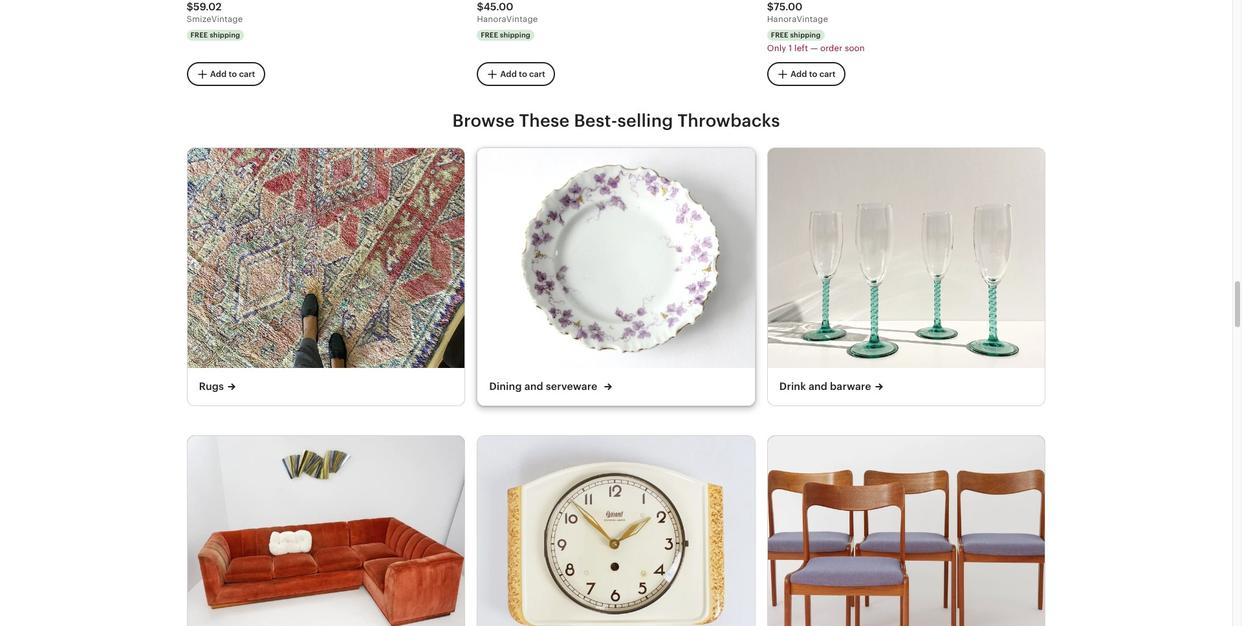 Task type: locate. For each thing, give the bounding box(es) containing it.
1 horizontal spatial add to cart
[[501, 69, 546, 79]]

hanoravintage
[[477, 14, 538, 24], [768, 14, 829, 24]]

1 horizontal spatial hanoravintage
[[768, 14, 829, 24]]

0 horizontal spatial cart
[[239, 69, 255, 79]]

cart down order at the right of the page
[[820, 69, 836, 79]]

1 hanoravintage from the left
[[477, 14, 538, 24]]

1 horizontal spatial add
[[501, 69, 517, 79]]

3 free from the left
[[772, 31, 789, 39]]

add to cart
[[210, 69, 255, 79], [501, 69, 546, 79], [791, 69, 836, 79]]

0 horizontal spatial free
[[191, 31, 208, 39]]

cart down "smizevintage"
[[239, 69, 255, 79]]

1 horizontal spatial cart
[[530, 69, 546, 79]]

free for 45.00
[[481, 31, 499, 39]]

2 horizontal spatial add
[[791, 69, 808, 79]]

2 add to cart button from the left
[[477, 62, 555, 86]]

1 add to cart from the left
[[210, 69, 255, 79]]

3 add to cart button from the left
[[768, 62, 846, 86]]

free up only
[[772, 31, 789, 39]]

1 and from the left
[[525, 381, 544, 393]]

1 $ from the left
[[187, 0, 193, 13]]

free
[[191, 31, 208, 39], [481, 31, 499, 39], [772, 31, 789, 39]]

2 cart from the left
[[530, 69, 546, 79]]

add to cart button
[[187, 62, 265, 86], [477, 62, 555, 86], [768, 62, 846, 86]]

$ for 59.02
[[187, 0, 193, 13]]

0 horizontal spatial free shipping
[[191, 31, 240, 39]]

0 horizontal spatial and
[[525, 381, 544, 393]]

add
[[210, 69, 227, 79], [501, 69, 517, 79], [791, 69, 808, 79]]

cart
[[239, 69, 255, 79], [530, 69, 546, 79], [820, 69, 836, 79]]

to down "smizevintage"
[[229, 69, 237, 79]]

2 horizontal spatial to
[[810, 69, 818, 79]]

0 horizontal spatial shipping
[[210, 31, 240, 39]]

add to cart button up these
[[477, 62, 555, 86]]

shipping down $ 45.00 hanoravintage
[[500, 31, 531, 39]]

2 add to cart from the left
[[501, 69, 546, 79]]

1 free from the left
[[191, 31, 208, 39]]

add down left
[[791, 69, 808, 79]]

add to cart down —
[[791, 69, 836, 79]]

2 horizontal spatial free
[[772, 31, 789, 39]]

1 free shipping from the left
[[191, 31, 240, 39]]

shipping for 45.00
[[500, 31, 531, 39]]

hanoravintage down '75.00'
[[768, 14, 829, 24]]

add to cart button down "smizevintage"
[[187, 62, 265, 86]]

1 horizontal spatial shipping
[[500, 31, 531, 39]]

rugs
[[199, 381, 224, 393]]

and
[[525, 381, 544, 393], [809, 381, 828, 393]]

cart up these
[[530, 69, 546, 79]]

free down "smizevintage"
[[191, 31, 208, 39]]

1 to from the left
[[229, 69, 237, 79]]

add to cart up these
[[501, 69, 546, 79]]

2 horizontal spatial add to cart button
[[768, 62, 846, 86]]

add to cart button for 45.00
[[477, 62, 555, 86]]

barware
[[831, 381, 872, 393]]

shipping inside free shipping only 1 left — order soon
[[791, 31, 821, 39]]

free shipping for 59.02
[[191, 31, 240, 39]]

2 hanoravintage from the left
[[768, 14, 829, 24]]

browse these best-selling throwbacks
[[453, 111, 781, 131]]

0 horizontal spatial $
[[187, 0, 193, 13]]

2 shipping from the left
[[500, 31, 531, 39]]

45.00
[[484, 0, 514, 13]]

free shipping down $ 45.00 hanoravintage
[[481, 31, 531, 39]]

$ 75.00 hanoravintage
[[768, 0, 829, 24]]

2 horizontal spatial cart
[[820, 69, 836, 79]]

2 add from the left
[[501, 69, 517, 79]]

2 horizontal spatial $
[[768, 0, 774, 13]]

to down —
[[810, 69, 818, 79]]

and for dining
[[525, 381, 544, 393]]

add up browse
[[501, 69, 517, 79]]

1 horizontal spatial free
[[481, 31, 499, 39]]

1 horizontal spatial add to cart button
[[477, 62, 555, 86]]

add to cart button down left
[[768, 62, 846, 86]]

2 free from the left
[[481, 31, 499, 39]]

$
[[187, 0, 193, 13], [477, 0, 484, 13], [768, 0, 774, 13]]

dining and serveware
[[490, 381, 598, 393]]

2 $ from the left
[[477, 0, 484, 13]]

2 to from the left
[[519, 69, 528, 79]]

add to cart down "smizevintage"
[[210, 69, 255, 79]]

shipping up left
[[791, 31, 821, 39]]

0 horizontal spatial to
[[229, 69, 237, 79]]

and for drink
[[809, 381, 828, 393]]

1 add to cart button from the left
[[187, 62, 265, 86]]

$ inside the '$ 59.02 smizevintage'
[[187, 0, 193, 13]]

shipping
[[210, 31, 240, 39], [500, 31, 531, 39], [791, 31, 821, 39]]

free inside free shipping only 1 left — order soon
[[772, 31, 789, 39]]

—
[[811, 43, 819, 53]]

add down "smizevintage"
[[210, 69, 227, 79]]

add to cart for 59.02
[[210, 69, 255, 79]]

$ inside $ 75.00 hanoravintage
[[768, 0, 774, 13]]

3 add to cart from the left
[[791, 69, 836, 79]]

1 horizontal spatial $
[[477, 0, 484, 13]]

2 free shipping from the left
[[481, 31, 531, 39]]

0 horizontal spatial add
[[210, 69, 227, 79]]

to for 45.00
[[519, 69, 528, 79]]

free shipping down "smizevintage"
[[191, 31, 240, 39]]

3 $ from the left
[[768, 0, 774, 13]]

hanoravintage down 45.00
[[477, 14, 538, 24]]

drink and barware
[[780, 381, 872, 393]]

0 horizontal spatial add to cart
[[210, 69, 255, 79]]

to
[[229, 69, 237, 79], [519, 69, 528, 79], [810, 69, 818, 79]]

free shipping
[[191, 31, 240, 39], [481, 31, 531, 39]]

2 and from the left
[[809, 381, 828, 393]]

cart for 45.00
[[530, 69, 546, 79]]

2 horizontal spatial add to cart
[[791, 69, 836, 79]]

75.00
[[774, 0, 803, 13]]

2 horizontal spatial shipping
[[791, 31, 821, 39]]

to up these
[[519, 69, 528, 79]]

free down $ 45.00 hanoravintage
[[481, 31, 499, 39]]

and right drink
[[809, 381, 828, 393]]

free for 59.02
[[191, 31, 208, 39]]

$ 59.02 smizevintage
[[187, 0, 243, 24]]

0 horizontal spatial hanoravintage
[[477, 14, 538, 24]]

1 horizontal spatial free shipping
[[481, 31, 531, 39]]

1 horizontal spatial to
[[519, 69, 528, 79]]

$ inside $ 45.00 hanoravintage
[[477, 0, 484, 13]]

0 horizontal spatial add to cart button
[[187, 62, 265, 86]]

1 shipping from the left
[[210, 31, 240, 39]]

1 horizontal spatial and
[[809, 381, 828, 393]]

1 cart from the left
[[239, 69, 255, 79]]

to for 59.02
[[229, 69, 237, 79]]

shipping down "smizevintage"
[[210, 31, 240, 39]]

and right dining at the left bottom of page
[[525, 381, 544, 393]]

1 add from the left
[[210, 69, 227, 79]]

serveware
[[546, 381, 598, 393]]

3 shipping from the left
[[791, 31, 821, 39]]

these
[[519, 111, 570, 131]]



Task type: describe. For each thing, give the bounding box(es) containing it.
1
[[789, 43, 793, 53]]

add for 59.02
[[210, 69, 227, 79]]

soon
[[845, 43, 865, 53]]

shipping for 59.02
[[210, 31, 240, 39]]

best-
[[574, 111, 618, 131]]

drink
[[780, 381, 807, 393]]

free shipping for 45.00
[[481, 31, 531, 39]]

browse
[[453, 111, 515, 131]]

add to cart for 45.00
[[501, 69, 546, 79]]

hanoravintage for 45.00
[[477, 14, 538, 24]]

$ 45.00 hanoravintage
[[477, 0, 538, 24]]

dining
[[490, 381, 522, 393]]

left
[[795, 43, 809, 53]]

hanoravintage for 75.00
[[768, 14, 829, 24]]

throwbacks
[[678, 111, 781, 131]]

selling
[[618, 111, 674, 131]]

free shipping only 1 left — order soon
[[768, 31, 865, 53]]

add for 45.00
[[501, 69, 517, 79]]

add to cart button for 59.02
[[187, 62, 265, 86]]

cart for 59.02
[[239, 69, 255, 79]]

3 cart from the left
[[820, 69, 836, 79]]

3 to from the left
[[810, 69, 818, 79]]

order
[[821, 43, 843, 53]]

3 add from the left
[[791, 69, 808, 79]]

only
[[768, 43, 787, 53]]

59.02
[[193, 0, 222, 13]]

smizevintage
[[187, 14, 243, 24]]

$ for 45.00
[[477, 0, 484, 13]]



Task type: vqa. For each thing, say whether or not it's contained in the screenshot.
first the cart from right
yes



